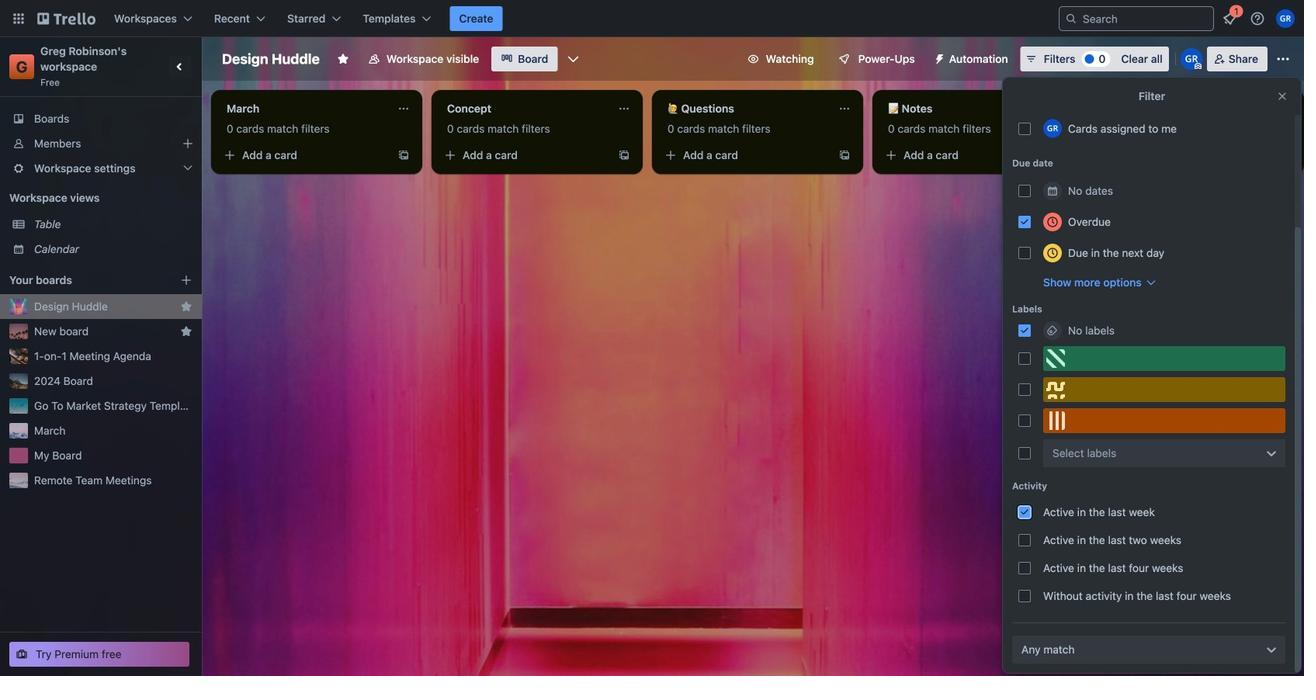 Task type: describe. For each thing, give the bounding box(es) containing it.
greg robinson (gregrobinson96) image
[[1276, 9, 1295, 28]]

close popover image
[[1276, 90, 1289, 102]]

Board name text field
[[214, 47, 327, 71]]

1 vertical spatial greg robinson (gregrobinson96) image
[[1043, 119, 1062, 138]]

this member is an admin of this board. image
[[1194, 63, 1201, 70]]

open information menu image
[[1250, 11, 1265, 26]]

customize views image
[[565, 51, 581, 67]]

show menu image
[[1275, 51, 1291, 67]]

sm image
[[927, 47, 949, 68]]

workspace navigation collapse icon image
[[169, 56, 191, 78]]

Search field
[[1077, 8, 1213, 29]]

create from template… image
[[838, 149, 851, 161]]



Task type: locate. For each thing, give the bounding box(es) containing it.
color: orange, title: none element
[[1043, 408, 1285, 433]]

0 horizontal spatial create from template… image
[[397, 149, 410, 161]]

None text field
[[217, 96, 391, 121], [438, 96, 612, 121], [658, 96, 832, 121], [879, 96, 1053, 121], [217, 96, 391, 121], [438, 96, 612, 121], [658, 96, 832, 121], [879, 96, 1053, 121]]

search image
[[1065, 12, 1077, 25]]

1 starred icon image from the top
[[180, 300, 193, 313]]

0 vertical spatial greg robinson (gregrobinson96) image
[[1181, 48, 1202, 70]]

1 create from template… image from the left
[[397, 149, 410, 161]]

1 horizontal spatial create from template… image
[[618, 149, 630, 161]]

1 vertical spatial starred icon image
[[180, 325, 193, 338]]

your boards with 8 items element
[[9, 271, 157, 290]]

add board image
[[180, 274, 193, 286]]

starred icon image
[[180, 300, 193, 313], [180, 325, 193, 338]]

back to home image
[[37, 6, 95, 31]]

primary element
[[0, 0, 1304, 37]]

0 vertical spatial starred icon image
[[180, 300, 193, 313]]

1 horizontal spatial greg robinson (gregrobinson96) image
[[1181, 48, 1202, 70]]

greg robinson (gregrobinson96) image
[[1181, 48, 1202, 70], [1043, 119, 1062, 138]]

1 notification image
[[1220, 9, 1239, 28]]

color: green, title: none element
[[1043, 346, 1285, 371]]

color: yellow, title: none element
[[1043, 377, 1285, 402]]

2 create from template… image from the left
[[618, 149, 630, 161]]

create from template… image
[[397, 149, 410, 161], [618, 149, 630, 161]]

0 horizontal spatial greg robinson (gregrobinson96) image
[[1043, 119, 1062, 138]]

star or unstar board image
[[337, 53, 349, 65]]

2 starred icon image from the top
[[180, 325, 193, 338]]



Task type: vqa. For each thing, say whether or not it's contained in the screenshot.
first Create From Template… icon from right
yes



